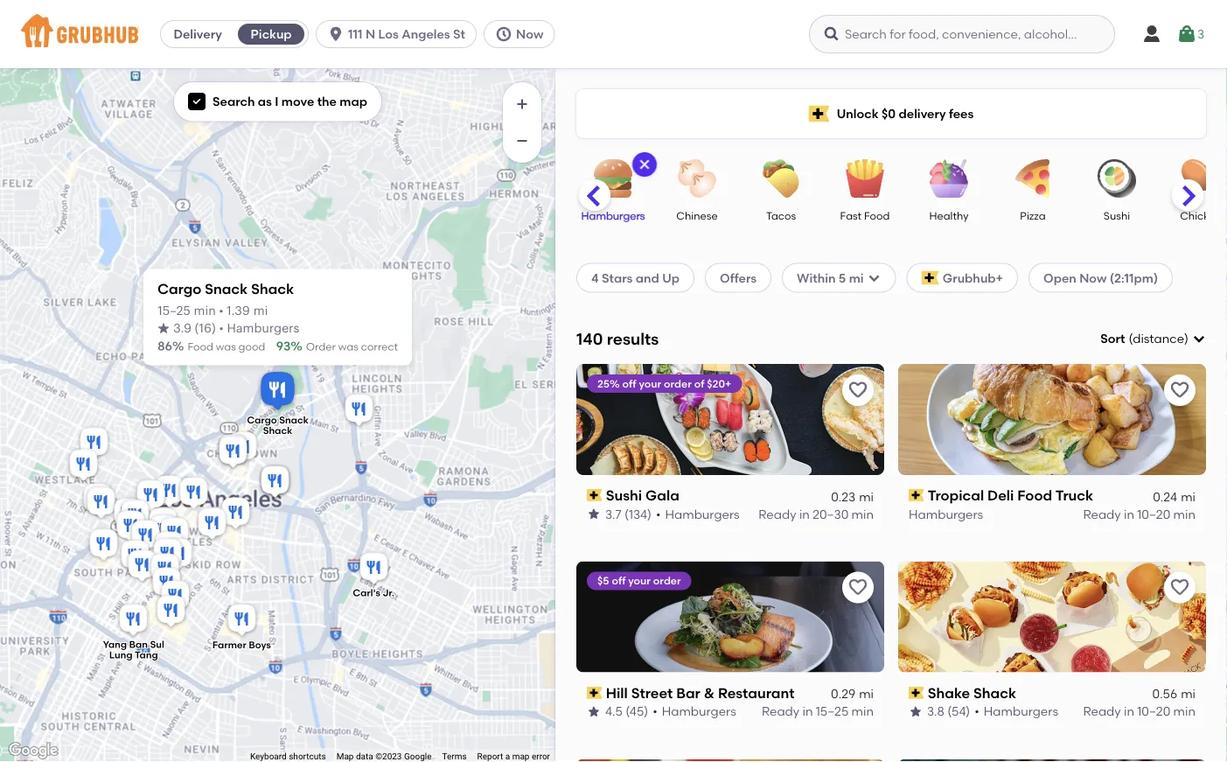 Task type: describe. For each thing, give the bounding box(es) containing it.
fees
[[950, 106, 974, 121]]

pickup button
[[235, 20, 308, 48]]

25% off your order of $20+
[[598, 377, 732, 390]]

google
[[404, 751, 432, 762]]

(45)
[[626, 704, 649, 719]]

hamburgers for 3.8 (54)
[[984, 704, 1059, 719]]

healthy
[[930, 209, 969, 222]]

wild living foods image
[[150, 536, 185, 575]]

off for sushi
[[623, 377, 637, 390]]

in for tropical deli food truck
[[1125, 507, 1135, 522]]

vegan hooligans image
[[161, 536, 196, 575]]

delivery
[[174, 27, 222, 42]]

the kroft image
[[216, 434, 251, 472]]

offers
[[720, 270, 757, 285]]

farmer boys
[[213, 639, 271, 651]]

4.5
[[606, 704, 623, 719]]

error
[[532, 751, 551, 762]]

86 % food was good
[[158, 339, 265, 354]]

( for 16
[[195, 323, 199, 335]]

25%
[[598, 377, 620, 390]]

• hamburgers for sushi
[[656, 507, 740, 522]]

was for 93
[[339, 340, 359, 353]]

up
[[663, 270, 680, 285]]

ready in 10–20 min for shake shack
[[1084, 704, 1196, 719]]

111 n los angeles st
[[348, 27, 466, 42]]

burger district image
[[147, 551, 182, 589]]

the
[[317, 94, 337, 109]]

1.39
[[227, 305, 250, 317]]

( for distance
[[1129, 331, 1134, 346]]

tropical
[[928, 487, 985, 504]]

• hamburgers inside map region
[[219, 323, 300, 335]]

hill street bar & restaurant logo image
[[577, 562, 885, 673]]

billionaire burger boyz image
[[216, 432, 251, 470]]

• inside cargo snack shack 15–25 min • 1.39 mi
[[219, 305, 223, 317]]

grubhub plus flag logo image for unlock $0 delivery fees
[[809, 105, 830, 122]]

tropical deli food truck
[[928, 487, 1094, 504]]

$20+
[[707, 377, 732, 390]]

3.9 ( 16 )
[[173, 323, 216, 335]]

boys
[[249, 639, 271, 651]]

mi right 5
[[850, 270, 864, 285]]

order
[[306, 340, 336, 353]]

minus icon image
[[514, 132, 531, 150]]

16
[[199, 323, 212, 335]]

93 % order was correct
[[276, 339, 398, 354]]

(54)
[[948, 704, 971, 719]]

carl's
[[353, 587, 381, 599]]

hamburgers for 4.5 (45)
[[662, 704, 737, 719]]

angeles
[[402, 27, 450, 42]]

delivery button
[[161, 20, 235, 48]]

as
[[258, 94, 272, 109]]

carl's jr. image
[[357, 550, 392, 589]]

subscription pass image
[[587, 687, 603, 699]]

111
[[348, 27, 363, 42]]

open now (2:11pm)
[[1044, 270, 1159, 285]]

gala
[[646, 487, 680, 504]]

hamburgers down hamburgers image
[[582, 209, 646, 222]]

keyboard shortcuts
[[250, 751, 326, 762]]

farmer
[[213, 639, 247, 651]]

order for street
[[654, 575, 682, 587]]

hamburgers down tropical
[[909, 507, 984, 522]]

star icon image for shake shack
[[909, 705, 923, 719]]

3.8 (54)
[[928, 704, 971, 719]]

hamburgers for 16
[[227, 323, 300, 335]]

(134)
[[625, 507, 652, 522]]

hamburgers for 3.7 (134)
[[666, 507, 740, 522]]

lung
[[109, 650, 133, 661]]

in for hill street bar & restaurant
[[803, 704, 814, 719]]

% for 93
[[291, 339, 303, 354]]

111 n los angeles st button
[[316, 20, 484, 48]]

bar
[[677, 685, 701, 702]]

4 stars and up
[[592, 270, 680, 285]]

sushi gala logo image
[[577, 364, 885, 475]]

©2023
[[376, 751, 402, 762]]

) for sort ( distance )
[[1185, 331, 1189, 346]]

shack for cargo snack shack 15–25 min • 1.39 mi
[[251, 280, 294, 297]]

none field containing sort
[[1101, 330, 1207, 348]]

your for street
[[629, 575, 651, 587]]

• right 16 at the left top of the page
[[219, 323, 224, 335]]

1 horizontal spatial 15–25
[[816, 704, 849, 719]]

hill street bar & restaurant
[[606, 685, 795, 702]]

tropical deli food truck image
[[195, 505, 230, 544]]

checkout
[[1126, 636, 1184, 650]]

Search for food, convenience, alcohol... search field
[[810, 15, 1116, 53]]

yang ban sul lung tang
[[103, 639, 164, 661]]

shayan express image
[[149, 565, 184, 603]]

good
[[239, 340, 265, 353]]

proceed to checkout
[[1057, 636, 1184, 650]]

sushi for sushi gala
[[606, 487, 643, 504]]

1 horizontal spatial svg image
[[868, 271, 882, 285]]

min for hill street bar & restaurant
[[852, 704, 874, 719]]

snack for cargo snack shack
[[279, 414, 309, 426]]

10–20 for tropical deli food truck
[[1138, 507, 1171, 522]]

correct
[[361, 340, 398, 353]]

chinese
[[677, 209, 718, 222]]

140 results
[[577, 329, 659, 348]]

subscription pass image for sushi gala
[[587, 489, 603, 502]]

shake shack logo image
[[899, 562, 1207, 673]]

order for gala
[[664, 377, 692, 390]]

save this restaurant image for hill street bar & restaurant
[[848, 577, 869, 598]]

3.9
[[173, 323, 192, 335]]

grubhub plus flag logo image for grubhub+
[[922, 271, 940, 285]]

ready for shake shack
[[1084, 704, 1122, 719]]

restaurant
[[718, 685, 795, 702]]

vurger guyz image
[[128, 518, 163, 556]]

min inside cargo snack shack 15–25 min • 1.39 mi
[[194, 305, 216, 317]]

burgershop image
[[152, 529, 187, 568]]

terms
[[442, 751, 467, 762]]

arda's cafe image
[[146, 505, 181, 544]]

0.23 mi
[[832, 489, 874, 504]]

cargo for cargo snack shack
[[247, 414, 277, 426]]

grubhub+
[[943, 270, 1004, 285]]

tacos image
[[751, 159, 812, 198]]

cargo snack shack 15–25 min • 1.39 mi
[[158, 280, 294, 317]]

i
[[275, 94, 279, 109]]

$5
[[598, 575, 610, 587]]

search as i move the map
[[213, 94, 368, 109]]

terms link
[[442, 751, 467, 762]]

healthy image
[[919, 159, 980, 198]]

86
[[158, 339, 172, 354]]

search
[[213, 94, 255, 109]]

the little jewel of new orleans image
[[225, 429, 260, 468]]

proceed
[[1057, 636, 1107, 650]]

deli
[[988, 487, 1015, 504]]

mi for hill street bar & restaurant
[[860, 687, 874, 701]]

0.29 mi
[[832, 687, 874, 701]]

shake shack image
[[152, 473, 187, 512]]

fast food
[[841, 209, 890, 222]]

now button
[[484, 20, 562, 48]]

your for gala
[[639, 377, 662, 390]]

mi inside cargo snack shack 15–25 min • 1.39 mi
[[254, 305, 268, 317]]

cargo for cargo snack shack 15–25 min • 1.39 mi
[[158, 280, 202, 297]]

0.24
[[1154, 489, 1178, 504]]

salt n peppa image
[[147, 512, 182, 551]]

the vegan joint image
[[158, 578, 193, 617]]

food for tropical deli food truck
[[1018, 487, 1053, 504]]



Task type: vqa. For each thing, say whether or not it's contained in the screenshot.
top 15–25
yes



Task type: locate. For each thing, give the bounding box(es) containing it.
snack for cargo snack shack 15–25 min • 1.39 mi
[[205, 280, 248, 297]]

farmer boys image
[[224, 602, 260, 640]]

hamburgers down the shake shack on the right bottom of page
[[984, 704, 1059, 719]]

sushi gala image
[[218, 495, 253, 533]]

ready down truck
[[1084, 507, 1122, 522]]

off right 25%
[[623, 377, 637, 390]]

ready in 10–20 min for tropical deli food truck
[[1084, 507, 1196, 522]]

0 horizontal spatial 15–25
[[158, 305, 191, 317]]

in for shake shack
[[1125, 704, 1135, 719]]

hill
[[606, 685, 628, 702]]

(2:11pm)
[[1111, 270, 1159, 285]]

2 ready in 10–20 min from the top
[[1084, 704, 1196, 719]]

20–30
[[813, 507, 849, 522]]

map right the
[[340, 94, 368, 109]]

star icon image left the "3.8"
[[909, 705, 923, 719]]

mi right the 0.29
[[860, 687, 874, 701]]

grubhub plus flag logo image left grubhub+
[[922, 271, 940, 285]]

chicken image
[[1171, 159, 1228, 198]]

mi
[[850, 270, 864, 285], [254, 305, 268, 317], [860, 489, 874, 504], [1182, 489, 1196, 504], [860, 687, 874, 701], [1182, 687, 1196, 701]]

mi right 0.23
[[860, 489, 874, 504]]

0 horizontal spatial snack
[[205, 280, 248, 297]]

• for shake shack
[[975, 704, 980, 719]]

mi right 0.56
[[1182, 687, 1196, 701]]

None field
[[1101, 330, 1207, 348]]

0 vertical spatial now
[[516, 27, 544, 42]]

•
[[219, 305, 223, 317], [219, 323, 224, 335], [656, 507, 661, 522], [653, 704, 658, 719], [975, 704, 980, 719]]

off right $5
[[612, 575, 626, 587]]

chicken
[[1181, 209, 1223, 222]]

1 horizontal spatial snack
[[279, 414, 309, 426]]

$5 off your order
[[598, 575, 682, 587]]

10–20 down 0.24
[[1138, 507, 1171, 522]]

1 vertical spatial shack
[[263, 425, 293, 437]]

% left the order at the left of page
[[291, 339, 303, 354]]

) for 3.9 ( 16 )
[[212, 323, 216, 335]]

snack up the 1.39
[[205, 280, 248, 297]]

min up 16 at the left top of the page
[[194, 305, 216, 317]]

shack
[[251, 280, 294, 297], [263, 425, 293, 437], [974, 685, 1017, 702]]

mi right 0.24
[[1182, 489, 1196, 504]]

1 vertical spatial grubhub plus flag logo image
[[922, 271, 940, 285]]

order right $5
[[654, 575, 682, 587]]

• for hill street bar & restaurant
[[653, 704, 658, 719]]

shake shack
[[928, 685, 1017, 702]]

1 vertical spatial map
[[513, 751, 530, 762]]

$0
[[882, 106, 896, 121]]

the melt - 7th & figueroa, la image
[[111, 496, 146, 534]]

chinese image
[[667, 159, 728, 198]]

2 10–20 from the top
[[1138, 704, 1171, 719]]

results
[[607, 329, 659, 348]]

keyboard shortcuts button
[[250, 751, 326, 762]]

st
[[453, 27, 466, 42]]

subscription pass image left shake in the right bottom of the page
[[909, 687, 925, 699]]

0 vertical spatial cargo
[[158, 280, 202, 297]]

your right 25%
[[639, 377, 662, 390]]

• right the (45)
[[653, 704, 658, 719]]

1 vertical spatial off
[[612, 575, 626, 587]]

• down gala
[[656, 507, 661, 522]]

0 horizontal spatial svg image
[[495, 25, 513, 43]]

svg image right 5
[[868, 271, 882, 285]]

save this restaurant image
[[848, 380, 869, 401], [848, 577, 869, 598], [1170, 577, 1191, 598]]

cargo inside cargo snack shack
[[247, 414, 277, 426]]

mi for shake shack
[[1182, 687, 1196, 701]]

cargo up the little jewel of new orleans icon in the bottom of the page
[[247, 414, 277, 426]]

1 10–20 from the top
[[1138, 507, 1171, 522]]

0 horizontal spatial map
[[340, 94, 368, 109]]

10–20 down 0.56
[[1138, 704, 1171, 719]]

was inside 93 % order was correct
[[339, 340, 359, 353]]

140
[[577, 329, 603, 348]]

0 horizontal spatial was
[[216, 340, 236, 353]]

within
[[797, 270, 836, 285]]

main navigation navigation
[[0, 0, 1228, 68]]

4
[[592, 270, 599, 285]]

( right sort
[[1129, 331, 1134, 346]]

• right (54) on the right of page
[[975, 704, 980, 719]]

anna's fish market dtla image
[[118, 498, 153, 536]]

0 horizontal spatial cargo
[[158, 280, 202, 297]]

cargo snack shack image
[[257, 369, 299, 415]]

2 % from the left
[[291, 339, 303, 354]]

snack up burger den icon
[[279, 414, 309, 426]]

ready for tropical deli food truck
[[1084, 507, 1122, 522]]

1 vertical spatial order
[[654, 575, 682, 587]]

hamburgers down gala
[[666, 507, 740, 522]]

tropical deli food truck logo image
[[899, 364, 1207, 475]]

food inside "86 % food was good"
[[188, 340, 213, 353]]

)
[[212, 323, 216, 335], [1185, 331, 1189, 346]]

2 was from the left
[[339, 340, 359, 353]]

15–25
[[158, 305, 191, 317], [816, 704, 849, 719]]

ale's restaurant image
[[154, 593, 189, 631]]

1 vertical spatial cargo
[[247, 414, 277, 426]]

svg image inside 111 n los angeles st button
[[327, 25, 345, 43]]

los
[[378, 27, 399, 42]]

now
[[516, 27, 544, 42], [1080, 270, 1108, 285]]

0 horizontal spatial sushi
[[606, 487, 643, 504]]

0 vertical spatial svg image
[[495, 25, 513, 43]]

shack up 93
[[251, 280, 294, 297]]

proceed to checkout button
[[1003, 627, 1228, 659]]

min for sushi gala
[[852, 507, 874, 522]]

open
[[1044, 270, 1077, 285]]

food
[[865, 209, 890, 222], [188, 340, 213, 353], [1018, 487, 1053, 504]]

10–20 for shake shack
[[1138, 704, 1171, 719]]

15–25 inside cargo snack shack 15–25 min • 1.39 mi
[[158, 305, 191, 317]]

burger den image
[[258, 463, 293, 502]]

1 % from the left
[[172, 339, 184, 354]]

• hamburgers down the shake shack on the right bottom of page
[[975, 704, 1059, 719]]

% for 86
[[172, 339, 184, 354]]

hamburgers inside map region
[[227, 323, 300, 335]]

off
[[623, 377, 637, 390], [612, 575, 626, 587]]

0 vertical spatial order
[[664, 377, 692, 390]]

cargo inside cargo snack shack 15–25 min • 1.39 mi
[[158, 280, 202, 297]]

ready for sushi gala
[[759, 507, 797, 522]]

denny's image
[[258, 463, 293, 502]]

wendy's tortas image
[[342, 392, 377, 430]]

1 vertical spatial ready in 10–20 min
[[1084, 704, 1196, 719]]

shack down "cargo snack shack" image
[[263, 425, 293, 437]]

3.7 (134)
[[606, 507, 652, 522]]

sort ( distance )
[[1101, 331, 1189, 346]]

fast food image
[[835, 159, 896, 198]]

0 vertical spatial your
[[639, 377, 662, 390]]

snack inside cargo snack shack 15–25 min • 1.39 mi
[[205, 280, 248, 297]]

1 vertical spatial 15–25
[[816, 704, 849, 719]]

1 ready in 10–20 min from the top
[[1084, 507, 1196, 522]]

3.8
[[928, 704, 945, 719]]

map region
[[0, 65, 596, 762]]

1 vertical spatial snack
[[279, 414, 309, 426]]

ready down proceed to checkout button
[[1084, 704, 1122, 719]]

gus's drive-in image
[[77, 425, 112, 463]]

ready in 10–20 min down 0.56
[[1084, 704, 1196, 719]]

4.5 (45)
[[606, 704, 649, 719]]

now inside button
[[516, 27, 544, 42]]

hill street bar & restaurant image
[[176, 475, 211, 513]]

0.56 mi
[[1153, 687, 1196, 701]]

• hamburgers up good at left
[[219, 323, 300, 335]]

• hamburgers down hill street bar & restaurant
[[653, 704, 737, 719]]

a
[[506, 751, 510, 762]]

min for shake shack
[[1174, 704, 1196, 719]]

star icon image for hill street bar & restaurant
[[587, 705, 601, 719]]

carl's jr.
[[353, 587, 395, 599]]

) up "86 % food was good" at the top left of the page
[[212, 323, 216, 335]]

• for sushi gala
[[656, 507, 661, 522]]

subscription pass image
[[587, 489, 603, 502], [909, 489, 925, 502], [909, 687, 925, 699]]

ready down "restaurant"
[[762, 704, 800, 719]]

0 vertical spatial 10–20
[[1138, 507, 1171, 522]]

in for sushi gala
[[800, 507, 810, 522]]

data
[[356, 751, 373, 762]]

mi for tropical deli food truck
[[1182, 489, 1196, 504]]

svg image right st
[[495, 25, 513, 43]]

sul
[[150, 639, 164, 651]]

1 vertical spatial your
[[629, 575, 651, 587]]

was
[[216, 340, 236, 353], [339, 340, 359, 353]]

hamburgers up good at left
[[227, 323, 300, 335]]

bossa nova image
[[118, 538, 153, 576]]

2 vertical spatial shack
[[974, 685, 1017, 702]]

ready in 10–20 min
[[1084, 507, 1196, 522], [1084, 704, 1196, 719]]

food down 16 at the left top of the page
[[188, 340, 213, 353]]

now up 'plus icon'
[[516, 27, 544, 42]]

sushi image
[[1087, 159, 1148, 198]]

dollis - breakfast restaurant image
[[84, 484, 119, 523]]

smashburger image
[[86, 526, 121, 565]]

shack inside cargo snack shack 15–25 min • 1.39 mi
[[251, 280, 294, 297]]

save this restaurant image
[[1170, 380, 1191, 401]]

plus icon image
[[514, 95, 531, 113]]

min down 0.24 mi
[[1174, 507, 1196, 522]]

off for hill
[[612, 575, 626, 587]]

0 vertical spatial ready in 10–20 min
[[1084, 507, 1196, 522]]

el charro restaurant image
[[66, 447, 101, 485]]

distance
[[1134, 331, 1185, 346]]

report
[[478, 751, 503, 762]]

food for 86 % food was good
[[188, 340, 213, 353]]

master burger image
[[125, 547, 160, 586]]

sushi
[[1104, 209, 1131, 222], [606, 487, 643, 504]]

) inside map region
[[212, 323, 216, 335]]

0 vertical spatial snack
[[205, 280, 248, 297]]

yang ban sul lung tang image
[[116, 602, 151, 640]]

svg image inside now button
[[495, 25, 513, 43]]

move
[[282, 94, 314, 109]]

0 vertical spatial map
[[340, 94, 368, 109]]

0 vertical spatial off
[[623, 377, 637, 390]]

sort
[[1101, 331, 1126, 346]]

d-town burger bar logo image
[[577, 759, 885, 762]]

jr.
[[383, 587, 395, 599]]

1 vertical spatial food
[[188, 340, 213, 353]]

mi for sushi gala
[[860, 489, 874, 504]]

d-town burger bar image
[[157, 515, 192, 554]]

0.29
[[832, 687, 856, 701]]

&
[[704, 685, 715, 702]]

0 horizontal spatial %
[[172, 339, 184, 354]]

habibi bites image
[[80, 481, 115, 519]]

map data ©2023 google
[[337, 751, 432, 762]]

ihop image
[[113, 508, 148, 547]]

• hamburgers down gala
[[656, 507, 740, 522]]

was right the order at the left of page
[[339, 340, 359, 353]]

to
[[1110, 636, 1123, 650]]

1 horizontal spatial (
[[1129, 331, 1134, 346]]

0 horizontal spatial )
[[212, 323, 216, 335]]

shack for cargo snack shack
[[263, 425, 293, 437]]

0 vertical spatial sushi
[[1104, 209, 1131, 222]]

(
[[195, 323, 199, 335], [1129, 331, 1134, 346]]

rating image
[[158, 323, 170, 334]]

2 horizontal spatial food
[[1018, 487, 1053, 504]]

tang
[[135, 650, 158, 661]]

map
[[337, 751, 354, 762]]

0 horizontal spatial food
[[188, 340, 213, 353]]

min down 0.23 mi
[[852, 507, 874, 522]]

) up save this restaurant icon
[[1185, 331, 1189, 346]]

3
[[1198, 27, 1205, 41]]

0 vertical spatial food
[[865, 209, 890, 222]]

star icon image for sushi gala
[[587, 507, 601, 521]]

bonaventure brewing co. image
[[133, 477, 168, 516]]

min down 0.29 mi
[[852, 704, 874, 719]]

2 vertical spatial food
[[1018, 487, 1053, 504]]

pizza
[[1021, 209, 1046, 222]]

15–25 up 3.9
[[158, 305, 191, 317]]

15–25 down the 0.29
[[816, 704, 849, 719]]

1 vertical spatial svg image
[[868, 271, 882, 285]]

1 vertical spatial 10–20
[[1138, 704, 1171, 719]]

hamburgers down hill street bar & restaurant
[[662, 704, 737, 719]]

grubhub plus flag logo image
[[809, 105, 830, 122], [922, 271, 940, 285]]

5
[[839, 270, 847, 285]]

1 horizontal spatial now
[[1080, 270, 1108, 285]]

sushi up 3.7 (134)
[[606, 487, 643, 504]]

0 horizontal spatial now
[[516, 27, 544, 42]]

1 horizontal spatial map
[[513, 751, 530, 762]]

snack inside cargo snack shack
[[279, 414, 309, 426]]

shack right shake in the right bottom of the page
[[974, 685, 1017, 702]]

0.56
[[1153, 687, 1178, 701]]

now right open
[[1080, 270, 1108, 285]]

1 was from the left
[[216, 340, 236, 353]]

• hamburgers
[[219, 323, 300, 335], [656, 507, 740, 522], [653, 704, 737, 719], [975, 704, 1059, 719]]

food right fast
[[865, 209, 890, 222]]

ready left the 20–30
[[759, 507, 797, 522]]

3.7
[[606, 507, 622, 522]]

min for tropical deli food truck
[[1174, 507, 1196, 522]]

1 horizontal spatial cargo
[[247, 414, 277, 426]]

subscription pass image left tropical
[[909, 489, 925, 502]]

1 horizontal spatial food
[[865, 209, 890, 222]]

ready in 20–30 min
[[759, 507, 874, 522]]

food right deli
[[1018, 487, 1053, 504]]

1 horizontal spatial sushi
[[1104, 209, 1131, 222]]

ready in 10–20 min down 0.24
[[1084, 507, 1196, 522]]

grubhub plus flag logo image left unlock
[[809, 105, 830, 122]]

your right $5
[[629, 575, 651, 587]]

map
[[340, 94, 368, 109], [513, 751, 530, 762]]

was left good at left
[[216, 340, 236, 353]]

0.23
[[832, 489, 856, 504]]

was for 86
[[216, 340, 236, 353]]

svg image inside "3" button
[[1177, 24, 1198, 45]]

0 horizontal spatial grubhub plus flag logo image
[[809, 105, 830, 122]]

of
[[695, 377, 705, 390]]

( inside map region
[[195, 323, 199, 335]]

1 vertical spatial sushi
[[606, 487, 643, 504]]

map right a
[[513, 751, 530, 762]]

• hamburgers for hill
[[653, 704, 737, 719]]

( right 3.9
[[195, 323, 199, 335]]

subscription pass image for shake shack
[[909, 687, 925, 699]]

0.24 mi
[[1154, 489, 1196, 504]]

1 vertical spatial now
[[1080, 270, 1108, 285]]

the kroft logo image
[[899, 759, 1207, 762]]

was inside "86 % food was good"
[[216, 340, 236, 353]]

• hamburgers for shake
[[975, 704, 1059, 719]]

mi right the 1.39
[[254, 305, 268, 317]]

street
[[632, 685, 673, 702]]

order
[[664, 377, 692, 390], [654, 575, 682, 587]]

star icon image
[[587, 507, 601, 521], [587, 705, 601, 719], [909, 705, 923, 719]]

1 horizontal spatial grubhub plus flag logo image
[[922, 271, 940, 285]]

0 vertical spatial shack
[[251, 280, 294, 297]]

within 5 mi
[[797, 270, 864, 285]]

min down 0.56 mi
[[1174, 704, 1196, 719]]

unlock $0 delivery fees
[[837, 106, 974, 121]]

svg image
[[495, 25, 513, 43], [868, 271, 882, 285]]

cargo up 3.9
[[158, 280, 202, 297]]

subscription pass image for tropical deli food truck
[[909, 489, 925, 502]]

0 vertical spatial grubhub plus flag logo image
[[809, 105, 830, 122]]

1 horizontal spatial )
[[1185, 331, 1189, 346]]

0 vertical spatial 15–25
[[158, 305, 191, 317]]

keyboard
[[250, 751, 287, 762]]

sushi down sushi image
[[1104, 209, 1131, 222]]

and
[[636, 270, 660, 285]]

pizza image
[[1003, 159, 1064, 198]]

star icon image down subscription pass image
[[587, 705, 601, 719]]

% down 3.9
[[172, 339, 184, 354]]

ready for hill street bar & restaurant
[[762, 704, 800, 719]]

shack inside cargo snack shack
[[263, 425, 293, 437]]

order left of
[[664, 377, 692, 390]]

svg image
[[1142, 24, 1163, 45], [1177, 24, 1198, 45], [327, 25, 345, 43], [824, 25, 841, 43], [192, 96, 202, 107], [638, 158, 652, 172], [1193, 332, 1207, 346]]

• left the 1.39
[[219, 305, 223, 317]]

save this restaurant image for sushi gala
[[848, 380, 869, 401]]

subscription pass image left the sushi gala
[[587, 489, 603, 502]]

tacos
[[767, 209, 797, 222]]

pickup
[[251, 27, 292, 42]]

ban
[[129, 639, 148, 651]]

1 horizontal spatial was
[[339, 340, 359, 353]]

0 horizontal spatial (
[[195, 323, 199, 335]]

1 horizontal spatial %
[[291, 339, 303, 354]]

sushi for sushi
[[1104, 209, 1131, 222]]

star icon image left 3.7 at the bottom
[[587, 507, 601, 521]]

hamburgers image
[[583, 159, 644, 198]]

google image
[[4, 740, 62, 762]]



